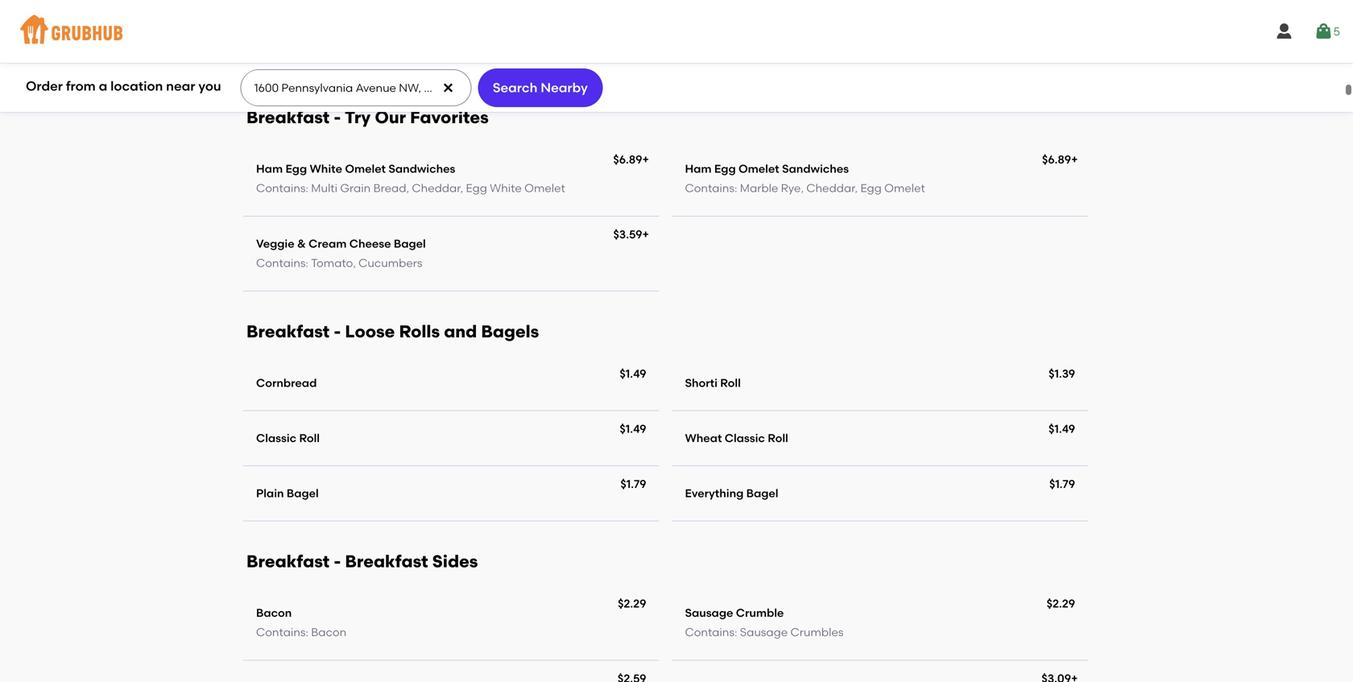 Task type: locate. For each thing, give the bounding box(es) containing it.
$2.29 for sausage crumble contains: sausage crumbles
[[1047, 597, 1075, 611]]

cheddar, right rye,
[[807, 181, 858, 195]]

classic right wheat
[[725, 431, 765, 445]]

1 $2.29 from the left
[[618, 597, 646, 611]]

1 horizontal spatial $6.89 +
[[1042, 153, 1078, 166]]

bagel
[[394, 237, 426, 251], [287, 487, 319, 500], [746, 487, 779, 500]]

ham inside 'ham egg white omelet sandwiches contains: multi grain bread, cheddar, egg white omelet'
[[256, 162, 283, 176]]

- left try
[[334, 107, 341, 128]]

- up bacon contains: bacon
[[334, 552, 341, 572]]

bagel up cucumbers
[[394, 237, 426, 251]]

white
[[310, 162, 342, 176], [490, 181, 522, 195]]

omelet
[[345, 162, 386, 176], [739, 162, 779, 176], [525, 181, 565, 195], [885, 181, 925, 195]]

roll
[[720, 376, 741, 390], [299, 431, 320, 445], [768, 431, 788, 445]]

cheddar, inside the ham egg omelet sandwiches contains: marble rye, cheddar, egg omelet
[[807, 181, 858, 195]]

- for breakfast
[[334, 552, 341, 572]]

bagel for plain bagel
[[287, 487, 319, 500]]

$1.79
[[621, 477, 646, 491], [1049, 477, 1075, 491]]

- left loose
[[334, 321, 341, 342]]

$6.89 +
[[613, 153, 649, 166], [1042, 153, 1078, 166]]

2 classic from the left
[[725, 431, 765, 445]]

+ for cheddar,
[[642, 153, 649, 166]]

from
[[66, 78, 96, 94]]

0 horizontal spatial bagel
[[287, 487, 319, 500]]

1 $1.79 from the left
[[621, 477, 646, 491]]

rye,
[[781, 181, 804, 195]]

1 vertical spatial -
[[334, 321, 341, 342]]

2 horizontal spatial bagel
[[746, 487, 779, 500]]

1 $6.89 + from the left
[[613, 153, 649, 166]]

breakfast up bacon contains: bacon
[[246, 552, 330, 572]]

0 horizontal spatial classic
[[256, 431, 297, 445]]

contains: inside the ham egg omelet sandwiches contains: marble rye, cheddar, egg omelet
[[685, 181, 737, 195]]

1 sandwiches from the left
[[389, 162, 455, 176]]

cheddar,
[[412, 181, 463, 195], [807, 181, 858, 195]]

2 sandwiches from the left
[[782, 162, 849, 176]]

$3.59 +
[[613, 228, 649, 241]]

1 vertical spatial svg image
[[442, 81, 455, 94]]

0 horizontal spatial bacon
[[256, 606, 292, 620]]

-
[[334, 107, 341, 128], [334, 321, 341, 342], [334, 552, 341, 572]]

breakfast left try
[[246, 107, 330, 128]]

sausage left crumble at right bottom
[[685, 606, 733, 620]]

sausage down crumble at right bottom
[[740, 626, 788, 639]]

cheddar, inside 'ham egg white omelet sandwiches contains: multi grain bread, cheddar, egg white omelet'
[[412, 181, 463, 195]]

2 ham from the left
[[685, 162, 712, 176]]

1 horizontal spatial classic
[[725, 431, 765, 445]]

0 vertical spatial white
[[310, 162, 342, 176]]

$6.89 + for ham egg omelet sandwiches contains: marble rye, cheddar, egg omelet
[[1042, 153, 1078, 166]]

2 $6.89 + from the left
[[1042, 153, 1078, 166]]

1 horizontal spatial $6.89
[[1042, 153, 1071, 166]]

a
[[99, 78, 107, 94]]

1 horizontal spatial svg image
[[1314, 22, 1334, 41]]

1 vertical spatial white
[[490, 181, 522, 195]]

$1.49 for classic
[[1049, 422, 1075, 436]]

5
[[1334, 24, 1340, 38]]

0 vertical spatial svg image
[[1314, 22, 1334, 41]]

sandwiches
[[389, 162, 455, 176], [782, 162, 849, 176]]

0 vertical spatial -
[[334, 107, 341, 128]]

$2.29 for bacon contains: bacon
[[618, 597, 646, 611]]

$1.49
[[620, 367, 646, 381], [620, 422, 646, 436], [1049, 422, 1075, 436]]

roll right shorti
[[720, 376, 741, 390]]

2 $2.29 from the left
[[1047, 597, 1075, 611]]

ham
[[256, 162, 283, 176], [685, 162, 712, 176]]

+
[[642, 153, 649, 166], [1071, 153, 1078, 166], [642, 228, 649, 241]]

1 horizontal spatial bagel
[[394, 237, 426, 251]]

grain
[[340, 181, 371, 195]]

2 $1.79 from the left
[[1049, 477, 1075, 491]]

$6.89 for ham egg omelet sandwiches contains: marble rye, cheddar, egg omelet
[[1042, 153, 1071, 166]]

breakfast
[[246, 107, 330, 128], [246, 321, 330, 342], [246, 552, 330, 572], [345, 552, 428, 572]]

classic up plain
[[256, 431, 297, 445]]

0 horizontal spatial cheddar,
[[412, 181, 463, 195]]

plain
[[256, 487, 284, 500]]

multi
[[311, 181, 338, 195]]

classic
[[256, 431, 297, 445], [725, 431, 765, 445]]

1 horizontal spatial ham
[[685, 162, 712, 176]]

$1.49 left wheat
[[620, 422, 646, 436]]

ham inside the ham egg omelet sandwiches contains: marble rye, cheddar, egg omelet
[[685, 162, 712, 176]]

svg image right svg image on the right top of the page
[[1314, 22, 1334, 41]]

$6.89
[[613, 153, 642, 166], [1042, 153, 1071, 166]]

bagel right plain
[[287, 487, 319, 500]]

breakfast left sides on the bottom of page
[[345, 552, 428, 572]]

breakfast up cornbread
[[246, 321, 330, 342]]

2 cheddar, from the left
[[807, 181, 858, 195]]

wheat classic roll
[[685, 431, 788, 445]]

cheddar, right the bread, at the left of page
[[412, 181, 463, 195]]

svg image up favorites
[[442, 81, 455, 94]]

breakfast for breakfast - breakfast sides
[[246, 552, 330, 572]]

cheese
[[349, 237, 391, 251]]

0 horizontal spatial $6.89 +
[[613, 153, 649, 166]]

roll up "plain bagel"
[[299, 431, 320, 445]]

wheat
[[685, 431, 722, 445]]

ham egg omelet sandwiches contains: marble rye, cheddar, egg omelet
[[685, 162, 925, 195]]

1 horizontal spatial $1.79
[[1049, 477, 1075, 491]]

cream
[[309, 237, 347, 251]]

cornbread
[[256, 376, 317, 390]]

1 cheddar, from the left
[[412, 181, 463, 195]]

$1.49 down '$1.39'
[[1049, 422, 1075, 436]]

0 horizontal spatial roll
[[299, 431, 320, 445]]

sandwiches inside 'ham egg white omelet sandwiches contains: multi grain bread, cheddar, egg white omelet'
[[389, 162, 455, 176]]

bagel right everything
[[746, 487, 779, 500]]

1 vertical spatial sausage
[[740, 626, 788, 639]]

0 horizontal spatial $2.29
[[618, 597, 646, 611]]

loose
[[345, 321, 395, 342]]

sausage
[[685, 606, 733, 620], [740, 626, 788, 639]]

breakfast for breakfast - try our favorites
[[246, 107, 330, 128]]

and
[[444, 321, 477, 342]]

1 horizontal spatial $2.29
[[1047, 597, 1075, 611]]

0 horizontal spatial $6.89
[[613, 153, 642, 166]]

breakfast - breakfast sides
[[246, 552, 478, 572]]

0 horizontal spatial ham
[[256, 162, 283, 176]]

bacon
[[256, 606, 292, 620], [311, 626, 346, 639]]

our
[[375, 107, 406, 128]]

$2.29
[[618, 597, 646, 611], [1047, 597, 1075, 611]]

1 horizontal spatial sandwiches
[[782, 162, 849, 176]]

breakfast for breakfast - loose rolls and bagels
[[246, 321, 330, 342]]

contains: inside 'ham egg white omelet sandwiches contains: multi grain bread, cheddar, egg white omelet'
[[256, 181, 308, 195]]

sandwiches up the bread, at the left of page
[[389, 162, 455, 176]]

1 horizontal spatial sausage
[[740, 626, 788, 639]]

Search Address search field
[[241, 70, 470, 106]]

search nearby button
[[478, 68, 603, 107]]

breakfast - try our favorites
[[246, 107, 489, 128]]

$1.49 left shorti
[[620, 367, 646, 381]]

crumble
[[736, 606, 784, 620]]

2 - from the top
[[334, 321, 341, 342]]

search
[[493, 80, 538, 95]]

veggie & cream cheese bagel contains: tomato, cucumbers
[[256, 237, 426, 270]]

egg
[[286, 162, 307, 176], [714, 162, 736, 176], [466, 181, 487, 195], [861, 181, 882, 195]]

1 horizontal spatial bacon
[[311, 626, 346, 639]]

0 horizontal spatial sandwiches
[[389, 162, 455, 176]]

- for try
[[334, 107, 341, 128]]

0 horizontal spatial $1.79
[[621, 477, 646, 491]]

0 horizontal spatial svg image
[[442, 81, 455, 94]]

1 $6.89 from the left
[[613, 153, 642, 166]]

2 vertical spatial -
[[334, 552, 341, 572]]

roll for shorti roll
[[720, 376, 741, 390]]

1 horizontal spatial cheddar,
[[807, 181, 858, 195]]

svg image
[[1314, 22, 1334, 41], [442, 81, 455, 94]]

2 $6.89 from the left
[[1042, 153, 1071, 166]]

roll up everything bagel
[[768, 431, 788, 445]]

0 vertical spatial bacon
[[256, 606, 292, 620]]

0 vertical spatial sausage
[[685, 606, 733, 620]]

3 - from the top
[[334, 552, 341, 572]]

1 horizontal spatial white
[[490, 181, 522, 195]]

contains:
[[256, 181, 308, 195], [685, 181, 737, 195], [256, 256, 308, 270], [256, 626, 308, 639], [685, 626, 737, 639]]

1 - from the top
[[334, 107, 341, 128]]

shorti
[[685, 376, 718, 390]]

1 horizontal spatial roll
[[720, 376, 741, 390]]

search nearby
[[493, 80, 588, 95]]

1 ham from the left
[[256, 162, 283, 176]]

sandwiches up rye,
[[782, 162, 849, 176]]



Task type: describe. For each thing, give the bounding box(es) containing it.
breakfast - loose rolls and bagels
[[246, 321, 539, 342]]

everything
[[685, 487, 744, 500]]

order from a location near you
[[26, 78, 221, 94]]

1 vertical spatial bacon
[[311, 626, 346, 639]]

classic roll
[[256, 431, 320, 445]]

bagel inside veggie & cream cheese bagel contains: tomato, cucumbers
[[394, 237, 426, 251]]

near
[[166, 78, 195, 94]]

sandwiches inside the ham egg omelet sandwiches contains: marble rye, cheddar, egg omelet
[[782, 162, 849, 176]]

location
[[110, 78, 163, 94]]

sausage crumble contains: sausage crumbles
[[685, 606, 844, 639]]

bagel for everything bagel
[[746, 487, 779, 500]]

$1.79 for plain bagel
[[621, 477, 646, 491]]

everything bagel
[[685, 487, 779, 500]]

contains: inside sausage crumble contains: sausage crumbles
[[685, 626, 737, 639]]

0 horizontal spatial white
[[310, 162, 342, 176]]

svg image inside "5" button
[[1314, 22, 1334, 41]]

ham egg white omelet sandwiches contains: multi grain bread, cheddar, egg white omelet
[[256, 162, 565, 195]]

favorites
[[410, 107, 489, 128]]

bagels
[[481, 321, 539, 342]]

$6.89 + for ham egg white omelet sandwiches contains: multi grain bread, cheddar, egg white omelet
[[613, 153, 649, 166]]

try
[[345, 107, 371, 128]]

+ for omelet
[[1071, 153, 1078, 166]]

order
[[26, 78, 63, 94]]

contains: inside bacon contains: bacon
[[256, 626, 308, 639]]

plain bagel
[[256, 487, 319, 500]]

roll for classic roll
[[299, 431, 320, 445]]

$3.59
[[613, 228, 642, 241]]

veggie
[[256, 237, 295, 251]]

2 horizontal spatial roll
[[768, 431, 788, 445]]

svg image
[[1275, 22, 1294, 41]]

0 horizontal spatial sausage
[[685, 606, 733, 620]]

&
[[297, 237, 306, 251]]

$1.39
[[1049, 367, 1075, 381]]

nearby
[[541, 80, 588, 95]]

shorti roll
[[685, 376, 741, 390]]

main navigation navigation
[[0, 0, 1353, 63]]

ham for ham egg white omelet sandwiches contains: multi grain bread, cheddar, egg white omelet
[[256, 162, 283, 176]]

bread,
[[373, 181, 409, 195]]

5 button
[[1314, 17, 1340, 46]]

contains: inside veggie & cream cheese bagel contains: tomato, cucumbers
[[256, 256, 308, 270]]

you
[[198, 78, 221, 94]]

bacon contains: bacon
[[256, 606, 346, 639]]

sides
[[432, 552, 478, 572]]

- for loose
[[334, 321, 341, 342]]

$1.79 for everything bagel
[[1049, 477, 1075, 491]]

crumbles
[[791, 626, 844, 639]]

marble
[[740, 181, 778, 195]]

$1.49 for roll
[[620, 422, 646, 436]]

ham for ham egg omelet sandwiches contains: marble rye, cheddar, egg omelet
[[685, 162, 712, 176]]

cucumbers
[[359, 256, 423, 270]]

rolls
[[399, 321, 440, 342]]

$6.89 for ham egg white omelet sandwiches contains: multi grain bread, cheddar, egg white omelet
[[613, 153, 642, 166]]

1 classic from the left
[[256, 431, 297, 445]]

tomato,
[[311, 256, 356, 270]]



Task type: vqa. For each thing, say whether or not it's contained in the screenshot.
$6.89
yes



